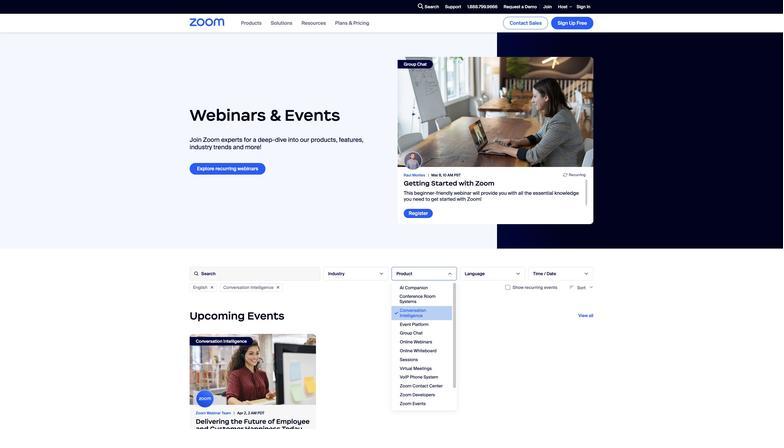 Task type: describe. For each thing, give the bounding box(es) containing it.
trends
[[213, 143, 232, 151]]

online webinars
[[400, 339, 432, 345]]

0 vertical spatial events
[[285, 105, 340, 125]]

contact sales
[[510, 20, 542, 26]]

zoom!
[[467, 196, 482, 202]]

with right provide
[[508, 190, 517, 197]]

sign in link
[[574, 0, 594, 13]]

delivering the future of employee and customer happiness today
[[196, 417, 310, 429]]

employee
[[276, 417, 310, 426]]

events for zoom events
[[413, 401, 426, 406]]

conversation intelligence link
[[190, 334, 316, 405]]

sign up free link
[[551, 17, 594, 29]]

1.888.799.9666 link
[[464, 0, 501, 13]]

zoom for zoom contact center
[[400, 383, 412, 389]]

mar 8, 10 am pst
[[431, 173, 461, 178]]

apr 2, 2 am pdt
[[237, 411, 265, 416]]

webinar
[[207, 411, 221, 416]]

join for join zoom experts for a deep-dive into our products, features, industry trends and more!
[[190, 136, 202, 144]]

products,
[[311, 136, 338, 144]]

0 vertical spatial conversation intelligence
[[223, 285, 274, 290]]

delivering
[[196, 417, 229, 426]]

search
[[425, 4, 439, 9]]

whiteboard
[[414, 348, 437, 354]]

plans & pricing link
[[335, 20, 369, 26]]

plans
[[335, 20, 348, 26]]

started
[[431, 179, 457, 188]]

ai companion
[[400, 285, 428, 291]]

sign for sign up free
[[558, 20, 568, 26]]

a inside the join zoom experts for a deep-dive into our products, features, industry trends and more!
[[253, 136, 256, 144]]

1 vertical spatial group chat
[[400, 331, 423, 336]]

zoom webinar team
[[196, 411, 231, 416]]

0 horizontal spatial contact
[[413, 383, 428, 389]]

event
[[400, 322, 411, 327]]

zoom for zoom events
[[400, 401, 412, 406]]

register link
[[404, 209, 433, 218]]

view all link
[[579, 313, 594, 319]]

center
[[429, 383, 443, 389]]

group chat link
[[398, 57, 594, 167]]

happiness
[[245, 425, 280, 429]]

1 horizontal spatial conversation
[[223, 285, 250, 290]]

features,
[[339, 136, 364, 144]]

zoom inside the join zoom experts for a deep-dive into our products, features, industry trends and more!
[[203, 136, 220, 144]]

virtual
[[400, 366, 412, 371]]

and inside the join zoom experts for a deep-dive into our products, features, industry trends and more!
[[233, 143, 244, 151]]

conference room systems
[[400, 294, 436, 304]]

with up webinar
[[459, 179, 474, 188]]

webinars & events
[[190, 105, 340, 125]]

room
[[424, 294, 436, 299]]

product
[[397, 271, 412, 276]]

resources
[[302, 20, 326, 26]]

intelligence inside the conversation intelligence
[[400, 313, 423, 318]]

experts
[[221, 136, 242, 144]]

explore recurring webinars link
[[190, 163, 266, 175]]

am for pdt
[[251, 411, 257, 416]]

join zoom experts for a deep-dive into our products, features, industry trends and more!
[[190, 136, 364, 151]]

sort
[[577, 285, 586, 291]]

events
[[544, 285, 557, 290]]

host
[[558, 4, 568, 9]]

team
[[222, 411, 231, 416]]

voip phone system
[[400, 375, 438, 380]]

beginner-
[[414, 190, 436, 197]]

webinars
[[238, 166, 258, 172]]

request a demo link
[[501, 0, 540, 13]]

request a demo
[[504, 4, 537, 9]]

essential
[[533, 190, 553, 197]]

developers
[[413, 392, 435, 398]]

sign in
[[577, 4, 590, 9]]

request
[[504, 4, 520, 9]]

contact inside contact sales link
[[510, 20, 528, 26]]

2
[[248, 411, 250, 416]]

recurring for show
[[525, 285, 543, 290]]

raul
[[404, 173, 411, 178]]

1 horizontal spatial you
[[499, 190, 507, 197]]

free
[[577, 20, 587, 26]]

explore recurring webinars
[[197, 166, 258, 172]]

0 horizontal spatial you
[[404, 196, 412, 202]]

products
[[241, 20, 262, 26]]

future
[[244, 417, 266, 426]]

& for webinars
[[270, 105, 281, 125]]

of
[[268, 417, 275, 426]]

need
[[413, 196, 424, 202]]

online for online webinars
[[400, 339, 413, 345]]

2,
[[244, 411, 247, 416]]

zoom call 16 image
[[398, 57, 594, 167]]

customer
[[210, 425, 243, 429]]

demo
[[525, 4, 537, 9]]

zoom for zoom webinar team
[[196, 411, 206, 416]]

provide
[[481, 190, 498, 197]]

pdt
[[258, 411, 265, 416]]

conversation inside conversation intelligence link
[[196, 339, 222, 344]]

intelligence inside conversation intelligence link
[[223, 339, 247, 344]]

webinar
[[454, 190, 472, 197]]

online for online whiteboard
[[400, 348, 413, 354]]

1 vertical spatial conversation
[[400, 308, 426, 313]]



Task type: vqa. For each thing, say whether or not it's contained in the screenshot.
"all" corresponding to Upcoming Events
no



Task type: locate. For each thing, give the bounding box(es) containing it.
group chat
[[404, 61, 427, 67], [400, 331, 423, 336]]

0 horizontal spatial all
[[518, 190, 523, 197]]

0 vertical spatial join
[[543, 4, 552, 9]]

1 vertical spatial all
[[589, 313, 594, 319]]

upcoming
[[190, 309, 245, 323]]

& up dive
[[270, 105, 281, 125]]

zoom
[[203, 136, 220, 144], [475, 179, 495, 188], [400, 383, 412, 389], [400, 392, 412, 398], [400, 401, 412, 406], [400, 410, 412, 415], [196, 411, 206, 416]]

1 horizontal spatial and
[[233, 143, 244, 151]]

contact down the request a demo link
[[510, 20, 528, 26]]

zoom inside getting started with zoom this beginner-friendly webinar will provide you with all the essential knowledge you need to get started with zoom!
[[475, 179, 495, 188]]

knowledge
[[554, 190, 579, 197]]

1 vertical spatial webinars
[[414, 339, 432, 345]]

our
[[300, 136, 309, 144]]

10
[[443, 173, 447, 178]]

events
[[285, 105, 340, 125], [247, 309, 285, 323], [413, 401, 426, 406]]

explore
[[197, 166, 214, 172]]

zoom for zoom one
[[400, 410, 412, 415]]

solutions
[[271, 20, 292, 26]]

join left host
[[543, 4, 552, 9]]

group inside "link"
[[404, 61, 416, 67]]

the inside getting started with zoom this beginner-friendly webinar will provide you with all the essential knowledge you need to get started with zoom!
[[525, 190, 532, 197]]

0 vertical spatial am
[[447, 173, 453, 178]]

online up the sessions
[[400, 348, 413, 354]]

join for join
[[543, 4, 552, 9]]

0 vertical spatial the
[[525, 190, 532, 197]]

2 vertical spatial conversation
[[196, 339, 222, 344]]

0 vertical spatial all
[[518, 190, 523, 197]]

a inside the request a demo link
[[521, 4, 524, 9]]

events for upcoming events
[[247, 309, 285, 323]]

sign left in
[[577, 4, 586, 9]]

am
[[447, 173, 453, 178], [251, 411, 257, 416]]

0 horizontal spatial intelligence
[[223, 339, 247, 344]]

you left need
[[404, 196, 412, 202]]

None search field
[[395, 2, 416, 12]]

1 vertical spatial events
[[247, 309, 285, 323]]

0 horizontal spatial recurring
[[215, 166, 236, 172]]

zoom up zoom one on the bottom
[[400, 401, 412, 406]]

am right 2
[[251, 411, 257, 416]]

Search field
[[190, 267, 320, 280]]

english
[[193, 285, 207, 290]]

zoom left experts
[[203, 136, 220, 144]]

0 horizontal spatial conversation
[[196, 339, 222, 344]]

0 vertical spatial chat
[[417, 61, 427, 67]]

1 horizontal spatial sign
[[577, 4, 586, 9]]

chat inside "link"
[[417, 61, 427, 67]]

1 horizontal spatial &
[[349, 20, 352, 26]]

support link
[[442, 0, 464, 13]]

1 vertical spatial the
[[231, 417, 242, 426]]

0 vertical spatial group chat
[[404, 61, 427, 67]]

0 horizontal spatial join
[[190, 136, 202, 144]]

the
[[525, 190, 532, 197], [231, 417, 242, 426]]

conversation down systems
[[400, 308, 426, 313]]

recurring down the time
[[525, 285, 543, 290]]

webinars up whiteboard
[[414, 339, 432, 345]]

2 vertical spatial events
[[413, 401, 426, 406]]

view
[[579, 313, 588, 319]]

today
[[282, 425, 302, 429]]

0 vertical spatial webinars
[[190, 105, 266, 125]]

systems
[[400, 299, 417, 304]]

recurring
[[215, 166, 236, 172], [525, 285, 543, 290]]

conversation down search field
[[223, 285, 250, 290]]

deep-
[[258, 136, 275, 144]]

zoom up zoom events
[[400, 392, 412, 398]]

1 horizontal spatial recurring
[[525, 285, 543, 290]]

conference
[[400, 294, 423, 299]]

0 horizontal spatial a
[[253, 136, 256, 144]]

online whiteboard
[[400, 348, 437, 354]]

for
[[244, 136, 252, 144]]

phone
[[410, 375, 423, 380]]

show
[[513, 285, 524, 290]]

event platform
[[400, 322, 429, 327]]

upcoming events
[[190, 309, 285, 323]]

zoom up provide
[[475, 179, 495, 188]]

all inside getting started with zoom this beginner-friendly webinar will provide you with all the essential knowledge you need to get started with zoom!
[[518, 190, 523, 197]]

& right plans
[[349, 20, 352, 26]]

all left "essential"
[[518, 190, 523, 197]]

friendly
[[436, 190, 453, 197]]

0 horizontal spatial webinars
[[190, 105, 266, 125]]

1 vertical spatial chat
[[413, 331, 423, 336]]

1 horizontal spatial events
[[285, 105, 340, 125]]

conversation intelligence up event platform
[[400, 308, 426, 318]]

join left trends
[[190, 136, 202, 144]]

1 vertical spatial and
[[196, 425, 208, 429]]

0 horizontal spatial the
[[231, 417, 242, 426]]

show recurring events
[[513, 285, 557, 290]]

/
[[544, 271, 546, 276]]

1 vertical spatial contact
[[413, 383, 428, 389]]

you right provide
[[499, 190, 507, 197]]

up
[[569, 20, 576, 26]]

0 vertical spatial group
[[404, 61, 416, 67]]

sign left up
[[558, 20, 568, 26]]

0 horizontal spatial am
[[251, 411, 257, 416]]

raul montes
[[404, 173, 425, 178]]

zoom webinar team image
[[196, 390, 214, 408]]

1 vertical spatial join
[[190, 136, 202, 144]]

the inside "delivering the future of employee and customer happiness today"
[[231, 417, 242, 426]]

a right for
[[253, 136, 256, 144]]

support
[[445, 4, 461, 9]]

2 vertical spatial intelligence
[[223, 339, 247, 344]]

join
[[543, 4, 552, 9], [190, 136, 202, 144]]

sales
[[529, 20, 542, 26]]

system
[[424, 375, 438, 380]]

platform
[[412, 322, 429, 327]]

register
[[409, 210, 428, 217]]

a left demo
[[521, 4, 524, 9]]

conversation intelligence inside conversation intelligence link
[[196, 339, 247, 344]]

webinars up experts
[[190, 105, 266, 125]]

zoom for zoom developers
[[400, 392, 412, 398]]

zoom logo image
[[190, 18, 224, 26]]

1 vertical spatial online
[[400, 348, 413, 354]]

recurring for explore
[[215, 166, 236, 172]]

0 horizontal spatial sign
[[558, 20, 568, 26]]

online
[[400, 339, 413, 345], [400, 348, 413, 354]]

time
[[533, 271, 543, 276]]

0 vertical spatial sign
[[577, 4, 586, 9]]

1 vertical spatial am
[[251, 411, 257, 416]]

getting
[[404, 179, 430, 188]]

voip
[[400, 375, 409, 380]]

2 horizontal spatial conversation
[[400, 308, 426, 313]]

1 online from the top
[[400, 339, 413, 345]]

intelligence down search field
[[251, 285, 274, 290]]

2 online from the top
[[400, 348, 413, 354]]

in
[[587, 4, 590, 9]]

companion
[[405, 285, 428, 291]]

zoom one
[[400, 410, 421, 415]]

0 vertical spatial &
[[349, 20, 352, 26]]

to
[[426, 196, 430, 202]]

view all
[[579, 313, 594, 319]]

0 vertical spatial online
[[400, 339, 413, 345]]

0 vertical spatial and
[[233, 143, 244, 151]]

and down zoom webinar team
[[196, 425, 208, 429]]

0 horizontal spatial &
[[270, 105, 281, 125]]

and inside "delivering the future of employee and customer happiness today"
[[196, 425, 208, 429]]

raul montes link
[[404, 173, 431, 178]]

2 horizontal spatial intelligence
[[400, 313, 423, 318]]

contact down voip phone system in the right of the page
[[413, 383, 428, 389]]

industry
[[190, 143, 212, 151]]

more!
[[245, 143, 261, 151]]

zoom left webinar
[[196, 411, 206, 416]]

and
[[233, 143, 244, 151], [196, 425, 208, 429]]

2 horizontal spatial events
[[413, 401, 426, 406]]

1 vertical spatial a
[[253, 136, 256, 144]]

raul montes image
[[404, 152, 422, 169]]

group chat inside "link"
[[404, 61, 427, 67]]

plans & pricing
[[335, 20, 369, 26]]

date
[[547, 271, 556, 276]]

1 horizontal spatial am
[[447, 173, 453, 178]]

this
[[404, 190, 413, 197]]

meetings
[[413, 366, 432, 371]]

started
[[440, 196, 456, 202]]

conversation intelligence down search field
[[223, 285, 274, 290]]

pst
[[454, 173, 461, 178]]

& for plans
[[349, 20, 352, 26]]

1 vertical spatial intelligence
[[400, 313, 423, 318]]

into
[[288, 136, 299, 144]]

search image
[[418, 4, 423, 9], [418, 4, 423, 9]]

happy smiling woman working in call center image
[[190, 334, 316, 405]]

conversation down upcoming
[[196, 339, 222, 344]]

0 vertical spatial conversation
[[223, 285, 250, 290]]

0 horizontal spatial events
[[247, 309, 285, 323]]

one
[[413, 410, 421, 415]]

am for pst
[[447, 173, 453, 178]]

recurring right "explore"
[[215, 166, 236, 172]]

intelligence up event platform
[[400, 313, 423, 318]]

online up online whiteboard
[[400, 339, 413, 345]]

the down apr
[[231, 417, 242, 426]]

1 horizontal spatial webinars
[[414, 339, 432, 345]]

1 horizontal spatial intelligence
[[251, 285, 274, 290]]

am right 10 at the right top
[[447, 173, 453, 178]]

0 vertical spatial recurring
[[215, 166, 236, 172]]

with left zoom!
[[457, 196, 466, 202]]

and left for
[[233, 143, 244, 151]]

&
[[349, 20, 352, 26], [270, 105, 281, 125]]

the left "essential"
[[525, 190, 532, 197]]

0 vertical spatial intelligence
[[251, 285, 274, 290]]

1 horizontal spatial all
[[589, 313, 594, 319]]

0 horizontal spatial and
[[196, 425, 208, 429]]

get
[[431, 196, 439, 202]]

0 vertical spatial a
[[521, 4, 524, 9]]

0 vertical spatial contact
[[510, 20, 528, 26]]

zoom contact center
[[400, 383, 443, 389]]

pricing
[[353, 20, 369, 26]]

1 vertical spatial group
[[400, 331, 412, 336]]

intelligence down upcoming events on the left bottom of the page
[[223, 339, 247, 344]]

2 vertical spatial conversation intelligence
[[196, 339, 247, 344]]

solutions button
[[271, 20, 292, 26]]

1 vertical spatial &
[[270, 105, 281, 125]]

sign for sign in
[[577, 4, 586, 9]]

all right "view"
[[589, 313, 594, 319]]

1 vertical spatial recurring
[[525, 285, 543, 290]]

1 vertical spatial conversation intelligence
[[400, 308, 426, 318]]

join link
[[540, 0, 555, 13]]

mar
[[431, 173, 438, 178]]

1 horizontal spatial the
[[525, 190, 532, 197]]

zoom left one
[[400, 410, 412, 415]]

language
[[465, 271, 485, 276]]

ai
[[400, 285, 404, 291]]

1 horizontal spatial a
[[521, 4, 524, 9]]

8,
[[439, 173, 442, 178]]

1 horizontal spatial join
[[543, 4, 552, 9]]

1 horizontal spatial contact
[[510, 20, 528, 26]]

join inside the join zoom experts for a deep-dive into our products, features, industry trends and more!
[[190, 136, 202, 144]]

time / date
[[533, 271, 556, 276]]

1 vertical spatial sign
[[558, 20, 568, 26]]

zoom down voip
[[400, 383, 412, 389]]

conversation intelligence down upcoming
[[196, 339, 247, 344]]



